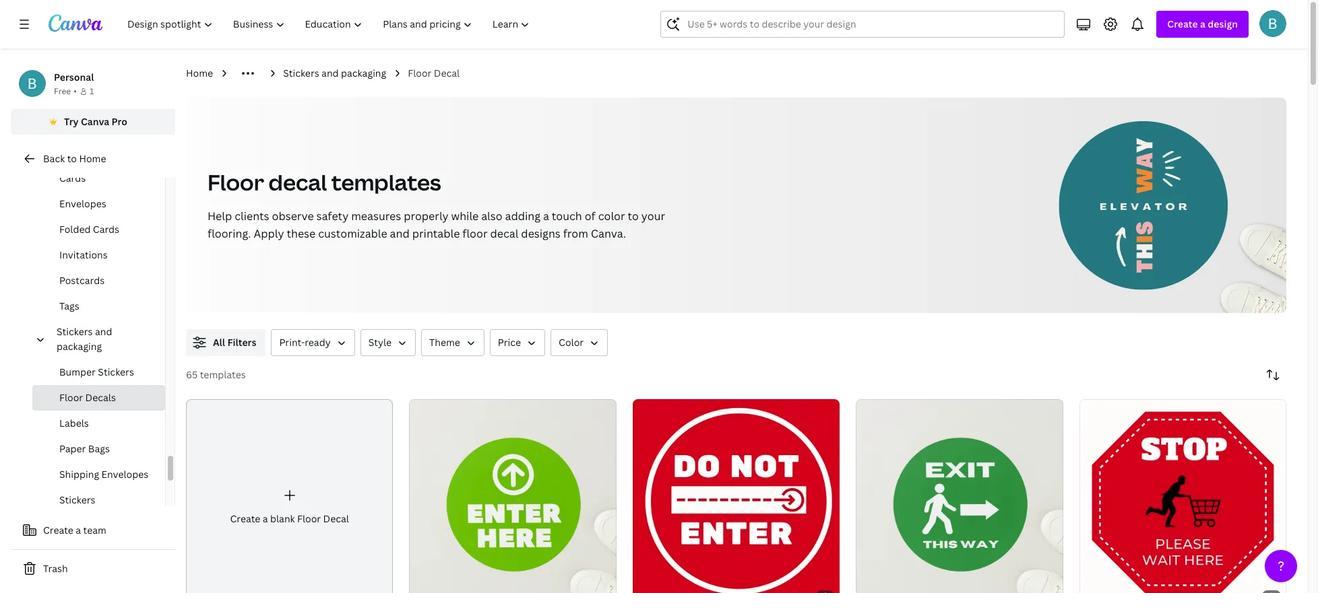 Task type: describe. For each thing, give the bounding box(es) containing it.
back to home
[[43, 152, 106, 165]]

back to home link
[[11, 146, 175, 173]]

touch
[[552, 209, 582, 224]]

create for create a design
[[1168, 18, 1198, 30]]

shipping envelopes link
[[32, 462, 165, 488]]

create for create a blank floor decal
[[230, 513, 260, 526]]

trash
[[43, 563, 68, 576]]

help
[[208, 209, 232, 224]]

also
[[481, 209, 503, 224]]

•
[[74, 86, 77, 97]]

stickers up decals
[[98, 366, 134, 379]]

folded
[[59, 223, 91, 236]]

create a blank floor decal
[[230, 513, 349, 526]]

invitations link
[[32, 243, 165, 268]]

properly
[[404, 209, 449, 224]]

your
[[642, 209, 665, 224]]

paper
[[59, 443, 86, 456]]

floor
[[463, 227, 488, 241]]

1 horizontal spatial home
[[186, 67, 213, 80]]

0 horizontal spatial home
[[79, 152, 106, 165]]

0 vertical spatial to
[[67, 152, 77, 165]]

printable
[[412, 227, 460, 241]]

flooring.
[[208, 227, 251, 241]]

and inside button
[[95, 326, 112, 338]]

tags link
[[32, 294, 165, 320]]

decal inside "element"
[[323, 513, 349, 526]]

floor for floor decals
[[59, 392, 83, 404]]

stickers and packaging inside button
[[57, 326, 112, 353]]

help clients observe safety measures properly while also adding a touch of color to your flooring. apply these customizable and printable floor decal designs from canva.
[[208, 209, 665, 241]]

folded cards
[[59, 223, 119, 236]]

shipping
[[59, 469, 99, 481]]

1 horizontal spatial packaging
[[341, 67, 386, 80]]

stickers inside button
[[57, 326, 93, 338]]

trash link
[[11, 556, 175, 583]]

create for create a team
[[43, 525, 73, 537]]

cards link
[[32, 166, 165, 191]]

1
[[90, 86, 94, 97]]

bumper stickers
[[59, 366, 134, 379]]

theme
[[429, 336, 460, 349]]

brad klo image
[[1260, 10, 1287, 37]]

0 vertical spatial decal
[[434, 67, 460, 80]]

observe
[[272, 209, 314, 224]]

free •
[[54, 86, 77, 97]]

0 vertical spatial and
[[322, 67, 339, 80]]

1 horizontal spatial stickers and packaging
[[283, 67, 386, 80]]

clients
[[235, 209, 269, 224]]

these
[[287, 227, 316, 241]]

postcards
[[59, 274, 105, 287]]

floor for floor decal templates
[[208, 168, 264, 197]]

all
[[213, 336, 225, 349]]

print-ready
[[279, 336, 331, 349]]

personal
[[54, 71, 94, 84]]

folded cards link
[[32, 217, 165, 243]]

while
[[451, 209, 479, 224]]

color button
[[551, 330, 608, 357]]

green modern enter here floor decal image
[[409, 400, 617, 594]]

filters
[[227, 336, 256, 349]]

paper bags link
[[32, 437, 165, 462]]

stickers and packaging button
[[51, 320, 157, 360]]

create a blank floor decal element
[[186, 400, 393, 594]]

envelopes link
[[32, 191, 165, 217]]

pro
[[112, 115, 127, 128]]

top level navigation element
[[119, 11, 542, 38]]

packaging inside button
[[57, 340, 102, 353]]

labels link
[[32, 411, 165, 437]]

0 vertical spatial templates
[[332, 168, 441, 197]]

print-
[[279, 336, 305, 349]]

1 vertical spatial cards
[[93, 223, 119, 236]]

floor decal
[[408, 67, 460, 80]]

white red modern simple please wait here floor decal image
[[1080, 400, 1287, 594]]

envelopes inside envelopes link
[[59, 198, 106, 210]]

color
[[559, 336, 584, 349]]

try
[[64, 115, 79, 128]]

team
[[83, 525, 106, 537]]

canva.
[[591, 227, 626, 241]]

Search search field
[[688, 11, 1057, 37]]

bumper
[[59, 366, 96, 379]]

0 horizontal spatial decal
[[269, 168, 327, 197]]

paper bags
[[59, 443, 110, 456]]

stickers down shipping
[[59, 494, 95, 507]]

tags
[[59, 300, 79, 313]]



Task type: locate. For each thing, give the bounding box(es) containing it.
1 horizontal spatial create
[[230, 513, 260, 526]]

1 horizontal spatial to
[[628, 209, 639, 224]]

a left team
[[76, 525, 81, 537]]

to inside help clients observe safety measures properly while also adding a touch of color to your flooring. apply these customizable and printable floor decal designs from canva.
[[628, 209, 639, 224]]

blank
[[270, 513, 295, 526]]

0 vertical spatial packaging
[[341, 67, 386, 80]]

templates
[[332, 168, 441, 197], [200, 369, 246, 382]]

1 vertical spatial packaging
[[57, 340, 102, 353]]

a inside "element"
[[263, 513, 268, 526]]

1 horizontal spatial decal
[[434, 67, 460, 80]]

a for create a blank floor decal
[[263, 513, 268, 526]]

green white minimal exit floor decal image
[[856, 400, 1064, 594]]

1 vertical spatial decal
[[490, 227, 519, 241]]

0 horizontal spatial stickers and packaging
[[57, 326, 112, 353]]

adding
[[505, 209, 541, 224]]

floor decal templates image
[[999, 98, 1287, 313], [1060, 121, 1229, 290]]

floor
[[408, 67, 432, 80], [208, 168, 264, 197], [59, 392, 83, 404], [297, 513, 321, 526]]

decal
[[269, 168, 327, 197], [490, 227, 519, 241]]

create
[[1168, 18, 1198, 30], [230, 513, 260, 526], [43, 525, 73, 537]]

apply
[[254, 227, 284, 241]]

all filters button
[[186, 330, 266, 357]]

cards down envelopes link
[[93, 223, 119, 236]]

create inside "element"
[[230, 513, 260, 526]]

0 horizontal spatial and
[[95, 326, 112, 338]]

create a design button
[[1157, 11, 1249, 38]]

customizable
[[318, 227, 387, 241]]

0 horizontal spatial decal
[[323, 513, 349, 526]]

1 vertical spatial templates
[[200, 369, 246, 382]]

print-ready button
[[271, 330, 355, 357]]

create left blank
[[230, 513, 260, 526]]

create left team
[[43, 525, 73, 537]]

1 horizontal spatial decal
[[490, 227, 519, 241]]

style
[[369, 336, 392, 349]]

1 vertical spatial to
[[628, 209, 639, 224]]

shipping envelopes
[[59, 469, 148, 481]]

1 vertical spatial decal
[[323, 513, 349, 526]]

0 vertical spatial decal
[[269, 168, 327, 197]]

decal up observe
[[269, 168, 327, 197]]

designs
[[521, 227, 561, 241]]

theme button
[[421, 330, 485, 357]]

create left design
[[1168, 18, 1198, 30]]

style button
[[360, 330, 416, 357]]

bags
[[88, 443, 110, 456]]

None search field
[[661, 11, 1065, 38]]

stickers
[[283, 67, 319, 80], [57, 326, 93, 338], [98, 366, 134, 379], [59, 494, 95, 507]]

envelopes down paper bags link at the bottom left of page
[[101, 469, 148, 481]]

1 vertical spatial and
[[390, 227, 410, 241]]

0 vertical spatial home
[[186, 67, 213, 80]]

a
[[1201, 18, 1206, 30], [543, 209, 549, 224], [263, 513, 268, 526], [76, 525, 81, 537]]

decal inside help clients observe safety measures properly while also adding a touch of color to your flooring. apply these customizable and printable floor decal designs from canva.
[[490, 227, 519, 241]]

back
[[43, 152, 65, 165]]

packaging up bumper
[[57, 340, 102, 353]]

0 horizontal spatial create
[[43, 525, 73, 537]]

cards down back to home
[[59, 172, 86, 185]]

create a team
[[43, 525, 106, 537]]

to left your
[[628, 209, 639, 224]]

home
[[186, 67, 213, 80], [79, 152, 106, 165]]

create inside button
[[43, 525, 73, 537]]

stickers link
[[32, 488, 165, 514]]

create a design
[[1168, 18, 1238, 30]]

a inside dropdown button
[[1201, 18, 1206, 30]]

2 vertical spatial and
[[95, 326, 112, 338]]

0 horizontal spatial templates
[[200, 369, 246, 382]]

and down top level navigation element
[[322, 67, 339, 80]]

and inside help clients observe safety measures properly while also adding a touch of color to your flooring. apply these customizable and printable floor decal designs from canva.
[[390, 227, 410, 241]]

a up designs
[[543, 209, 549, 224]]

create inside dropdown button
[[1168, 18, 1198, 30]]

all filters
[[213, 336, 256, 349]]

try canva pro button
[[11, 109, 175, 135]]

0 horizontal spatial to
[[67, 152, 77, 165]]

free
[[54, 86, 71, 97]]

floor decal templates
[[208, 168, 441, 197]]

packaging
[[341, 67, 386, 80], [57, 340, 102, 353]]

create a team button
[[11, 518, 175, 545]]

0 horizontal spatial cards
[[59, 172, 86, 185]]

canva
[[81, 115, 109, 128]]

0 vertical spatial envelopes
[[59, 198, 106, 210]]

stickers and packaging
[[283, 67, 386, 80], [57, 326, 112, 353]]

ready
[[305, 336, 331, 349]]

a left design
[[1201, 18, 1206, 30]]

design
[[1208, 18, 1238, 30]]

invitations
[[59, 249, 108, 262]]

price button
[[490, 330, 545, 357]]

floor decals
[[59, 392, 116, 404]]

to right back
[[67, 152, 77, 165]]

create a blank floor decal link
[[186, 400, 393, 594]]

of
[[585, 209, 596, 224]]

2 horizontal spatial and
[[390, 227, 410, 241]]

postcards link
[[32, 268, 165, 294]]

2 horizontal spatial create
[[1168, 18, 1198, 30]]

1 horizontal spatial cards
[[93, 223, 119, 236]]

a for create a design
[[1201, 18, 1206, 30]]

1 vertical spatial envelopes
[[101, 469, 148, 481]]

bumper stickers link
[[32, 360, 165, 386]]

0 horizontal spatial packaging
[[57, 340, 102, 353]]

labels
[[59, 417, 89, 430]]

envelopes
[[59, 198, 106, 210], [101, 469, 148, 481]]

envelopes inside shipping envelopes link
[[101, 469, 148, 481]]

stickers and packaging up bumper
[[57, 326, 112, 353]]

and down measures
[[390, 227, 410, 241]]

home link
[[186, 66, 213, 81]]

measures
[[351, 209, 401, 224]]

stickers down tags at bottom left
[[57, 326, 93, 338]]

1 horizontal spatial templates
[[332, 168, 441, 197]]

a inside help clients observe safety measures properly while also adding a touch of color to your flooring. apply these customizable and printable floor decal designs from canva.
[[543, 209, 549, 224]]

floor inside create a blank floor decal "element"
[[297, 513, 321, 526]]

1 vertical spatial home
[[79, 152, 106, 165]]

1 horizontal spatial and
[[322, 67, 339, 80]]

65 templates
[[186, 369, 246, 382]]

decals
[[85, 392, 116, 404]]

a for create a team
[[76, 525, 81, 537]]

from
[[563, 227, 588, 241]]

65
[[186, 369, 198, 382]]

cards
[[59, 172, 86, 185], [93, 223, 119, 236]]

0 vertical spatial stickers and packaging
[[283, 67, 386, 80]]

stickers and packaging down top level navigation element
[[283, 67, 386, 80]]

color
[[598, 209, 625, 224]]

red simple do not enter floor decal image
[[633, 400, 840, 594]]

packaging down top level navigation element
[[341, 67, 386, 80]]

a inside button
[[76, 525, 81, 537]]

templates up measures
[[332, 168, 441, 197]]

a left blank
[[263, 513, 268, 526]]

stickers down top level navigation element
[[283, 67, 319, 80]]

decal
[[434, 67, 460, 80], [323, 513, 349, 526]]

Sort by button
[[1260, 362, 1287, 389]]

floor for floor decal
[[408, 67, 432, 80]]

price
[[498, 336, 521, 349]]

templates right 65
[[200, 369, 246, 382]]

and down tags link
[[95, 326, 112, 338]]

decal down also
[[490, 227, 519, 241]]

envelopes up folded cards
[[59, 198, 106, 210]]

try canva pro
[[64, 115, 127, 128]]

safety
[[317, 209, 349, 224]]

0 vertical spatial cards
[[59, 172, 86, 185]]

to
[[67, 152, 77, 165], [628, 209, 639, 224]]

1 vertical spatial stickers and packaging
[[57, 326, 112, 353]]



Task type: vqa. For each thing, say whether or not it's contained in the screenshot.
upload
no



